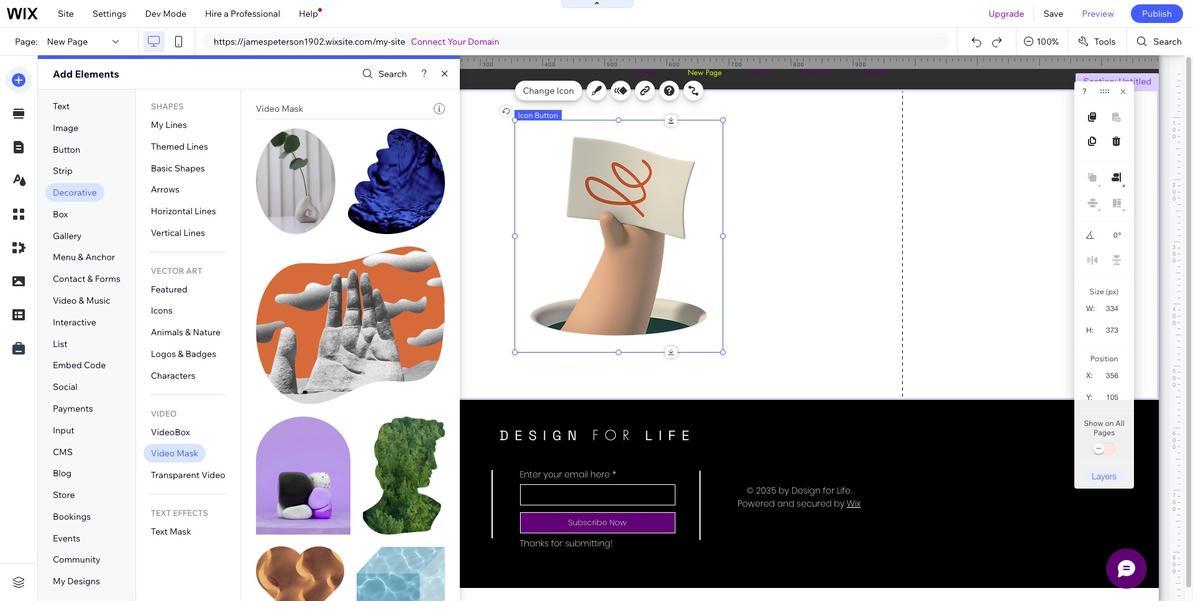 Task type: locate. For each thing, give the bounding box(es) containing it.
1 vertical spatial text
[[151, 508, 171, 518]]

search
[[1154, 36, 1182, 47], [378, 68, 407, 80]]

& for forms
[[87, 274, 93, 285]]

payments
[[53, 403, 93, 414]]

all
[[1116, 419, 1125, 428]]

0 horizontal spatial my
[[53, 576, 65, 587]]

(px)
[[1106, 287, 1119, 296]]

position
[[1090, 354, 1118, 364]]

video
[[256, 103, 280, 114], [53, 295, 77, 306], [151, 409, 177, 419], [151, 448, 175, 459], [201, 470, 225, 481]]

icon
[[557, 85, 574, 96], [518, 111, 533, 120]]

your
[[448, 36, 466, 47]]

layers
[[1092, 471, 1117, 482]]

section: untitled
[[1083, 76, 1151, 87]]

search down publish
[[1154, 36, 1182, 47]]

& left "nature"
[[185, 327, 191, 338]]

500
[[607, 61, 618, 68]]

mode
[[163, 8, 186, 19]]

animals
[[151, 327, 183, 338]]

0 vertical spatial text
[[53, 101, 70, 112]]

professional
[[231, 8, 280, 19]]

search button down site
[[359, 65, 407, 83]]

strip
[[53, 166, 73, 177]]

anchor
[[85, 252, 115, 263]]

switch
[[1092, 441, 1117, 458]]

lines up basic shapes
[[186, 141, 208, 152]]

embed
[[53, 360, 82, 371]]

shapes down the themed lines
[[175, 163, 205, 174]]

1 horizontal spatial search
[[1154, 36, 1182, 47]]

2 vertical spatial mask
[[170, 526, 191, 537]]

preview
[[1082, 8, 1114, 19]]

& right logos
[[178, 349, 183, 360]]

0 horizontal spatial search
[[378, 68, 407, 80]]

vector
[[151, 266, 184, 276]]

save button
[[1034, 0, 1073, 27]]

video & music
[[53, 295, 110, 306]]

y:
[[1086, 393, 1092, 402]]

save
[[1044, 8, 1063, 19]]

text for text
[[53, 101, 70, 112]]

search down site
[[378, 68, 407, 80]]

icon button
[[518, 111, 558, 120]]

help
[[299, 8, 318, 19]]

1 vertical spatial icon
[[518, 111, 533, 120]]

None text field
[[1101, 227, 1118, 244], [1100, 322, 1123, 339], [1099, 367, 1123, 384], [1101, 227, 1118, 244], [1100, 322, 1123, 339], [1099, 367, 1123, 384]]

1 horizontal spatial button
[[535, 111, 558, 120]]

button down image
[[53, 144, 80, 155]]

lines right horizontal
[[194, 206, 216, 217]]

basic
[[151, 163, 173, 174]]

icon right change
[[557, 85, 574, 96]]

1 vertical spatial search button
[[359, 65, 407, 83]]

designs
[[67, 576, 100, 587]]

themed
[[151, 141, 185, 152]]

°
[[1118, 231, 1121, 240]]

text up 'text mask'
[[151, 508, 171, 518]]

pages
[[1094, 428, 1115, 437]]

0 vertical spatial my
[[151, 119, 163, 130]]

logos & badges
[[151, 349, 216, 360]]

0 horizontal spatial icon
[[518, 111, 533, 120]]

elements
[[75, 68, 119, 80]]

& right menu
[[78, 252, 84, 263]]

logos
[[151, 349, 176, 360]]

icon down change
[[518, 111, 533, 120]]

lines down horizontal lines
[[183, 227, 205, 239]]

0 horizontal spatial button
[[53, 144, 80, 155]]

0 vertical spatial search
[[1154, 36, 1182, 47]]

search button
[[1127, 28, 1193, 55], [359, 65, 407, 83]]

&
[[78, 252, 84, 263], [87, 274, 93, 285], [79, 295, 84, 306], [185, 327, 191, 338], [178, 349, 183, 360]]

vector art
[[151, 266, 202, 276]]

search button down publish "button" on the top of page
[[1127, 28, 1193, 55]]

change icon
[[523, 85, 574, 96]]

new
[[47, 36, 65, 47]]

1 horizontal spatial icon
[[557, 85, 574, 96]]

forms
[[95, 274, 120, 285]]

lines
[[165, 119, 187, 130], [186, 141, 208, 152], [194, 206, 216, 217], [183, 227, 205, 239]]

text up image
[[53, 101, 70, 112]]

featured
[[151, 284, 187, 295]]

0 vertical spatial search button
[[1127, 28, 1193, 55]]

bookings
[[53, 511, 91, 523]]

1 vertical spatial mask
[[177, 448, 198, 459]]

0 horizontal spatial search button
[[359, 65, 407, 83]]

publish button
[[1131, 4, 1183, 23]]

layers button
[[1084, 470, 1124, 483]]

text down text effects
[[151, 526, 168, 537]]

publish
[[1142, 8, 1172, 19]]

hire a professional
[[205, 8, 280, 19]]

new page
[[47, 36, 88, 47]]

1 horizontal spatial video mask
[[256, 103, 303, 114]]

site
[[58, 8, 74, 19]]

video mask
[[256, 103, 303, 114], [151, 448, 198, 459]]

0 horizontal spatial video mask
[[151, 448, 198, 459]]

& left forms
[[87, 274, 93, 285]]

1 vertical spatial search
[[378, 68, 407, 80]]

1 horizontal spatial my
[[151, 119, 163, 130]]

contact & forms
[[53, 274, 120, 285]]

button down the change icon
[[535, 111, 558, 120]]

0 vertical spatial mask
[[282, 103, 303, 114]]

2 vertical spatial text
[[151, 526, 168, 537]]

lines for my lines
[[165, 119, 187, 130]]

300
[[483, 61, 494, 68]]

1 vertical spatial my
[[53, 576, 65, 587]]

400
[[545, 61, 556, 68]]

my left designs
[[53, 576, 65, 587]]

animals & nature
[[151, 327, 221, 338]]

0 vertical spatial button
[[535, 111, 558, 120]]

mask
[[282, 103, 303, 114], [177, 448, 198, 459], [170, 526, 191, 537]]

themed lines
[[151, 141, 208, 152]]

my
[[151, 119, 163, 130], [53, 576, 65, 587]]

shapes
[[151, 101, 184, 111], [175, 163, 205, 174]]

text for text mask
[[151, 526, 168, 537]]

cms
[[53, 446, 73, 458]]

my up themed
[[151, 119, 163, 130]]

& for music
[[79, 295, 84, 306]]

None text field
[[1099, 300, 1123, 317], [1099, 389, 1123, 406], [1099, 300, 1123, 317], [1099, 389, 1123, 406]]

add elements
[[53, 68, 119, 80]]

shapes up "my lines"
[[151, 101, 184, 111]]

& left music
[[79, 295, 84, 306]]

lines up the themed lines
[[165, 119, 187, 130]]



Task type: vqa. For each thing, say whether or not it's contained in the screenshot.
TOP at the top of the page
no



Task type: describe. For each thing, give the bounding box(es) containing it.
box
[[53, 209, 68, 220]]

https://jamespeterson1902.wixsite.com/my-
[[214, 36, 391, 47]]

music
[[86, 295, 110, 306]]

show
[[1084, 419, 1103, 428]]

horizontal lines
[[151, 206, 216, 217]]

text mask
[[151, 526, 191, 537]]

0 vertical spatial video mask
[[256, 103, 303, 114]]

lines for vertical lines
[[183, 227, 205, 239]]

art
[[186, 266, 202, 276]]

interactive
[[53, 317, 96, 328]]

badges
[[185, 349, 216, 360]]

contact
[[53, 274, 85, 285]]

code
[[84, 360, 106, 371]]

100% button
[[1017, 28, 1067, 55]]

1 vertical spatial video mask
[[151, 448, 198, 459]]

vertical
[[151, 227, 181, 239]]

dev
[[145, 8, 161, 19]]

decorative
[[53, 187, 97, 198]]

community
[[53, 555, 100, 566]]

settings
[[92, 8, 126, 19]]

tools
[[1094, 36, 1116, 47]]

upgrade
[[989, 8, 1024, 19]]

on
[[1105, 419, 1114, 428]]

effects
[[173, 508, 208, 518]]

events
[[53, 533, 80, 544]]

? button
[[1082, 87, 1087, 96]]

vertical lines
[[151, 227, 205, 239]]

my for my lines
[[151, 119, 163, 130]]

connect
[[411, 36, 446, 47]]

0 vertical spatial shapes
[[151, 101, 184, 111]]

x:
[[1086, 372, 1093, 380]]

900
[[855, 61, 867, 68]]

1 vertical spatial shapes
[[175, 163, 205, 174]]

& for nature
[[185, 327, 191, 338]]

change
[[523, 85, 555, 96]]

gallery
[[53, 230, 82, 242]]

0 vertical spatial icon
[[557, 85, 574, 96]]

lines for themed lines
[[186, 141, 208, 152]]

my for my designs
[[53, 576, 65, 587]]

my lines
[[151, 119, 187, 130]]

basic shapes
[[151, 163, 205, 174]]

site
[[391, 36, 405, 47]]

untitled
[[1119, 76, 1151, 87]]

embed code
[[53, 360, 106, 371]]

700
[[731, 61, 742, 68]]

arrows
[[151, 184, 180, 195]]

horizontal
[[151, 206, 193, 217]]

600
[[669, 61, 680, 68]]

1 vertical spatial button
[[53, 144, 80, 155]]

hire
[[205, 8, 222, 19]]

https://jamespeterson1902.wixsite.com/my-site connect your domain
[[214, 36, 499, 47]]

text effects
[[151, 508, 208, 518]]

page
[[67, 36, 88, 47]]

a
[[224, 8, 229, 19]]

preview button
[[1073, 0, 1123, 27]]

w:
[[1086, 304, 1095, 313]]

dev mode
[[145, 8, 186, 19]]

add
[[53, 68, 73, 80]]

my designs
[[53, 576, 100, 587]]

icons
[[151, 305, 173, 317]]

800
[[793, 61, 804, 68]]

blog
[[53, 468, 72, 479]]

transparent
[[151, 470, 200, 481]]

?
[[1082, 87, 1087, 96]]

videobox
[[151, 427, 190, 438]]

show on all pages
[[1084, 419, 1125, 437]]

100%
[[1037, 36, 1059, 47]]

list
[[53, 338, 68, 350]]

section:
[[1083, 76, 1117, 87]]

1 horizontal spatial search button
[[1127, 28, 1193, 55]]

image
[[53, 122, 78, 133]]

size (px)
[[1090, 287, 1119, 296]]

text for text effects
[[151, 508, 171, 518]]

& for badges
[[178, 349, 183, 360]]

domain
[[468, 36, 499, 47]]

& for anchor
[[78, 252, 84, 263]]

h:
[[1086, 326, 1094, 335]]

social
[[53, 382, 77, 393]]

characters
[[151, 370, 195, 381]]

menu & anchor
[[53, 252, 115, 263]]

lines for horizontal lines
[[194, 206, 216, 217]]

transparent video
[[151, 470, 225, 481]]

store
[[53, 490, 75, 501]]



